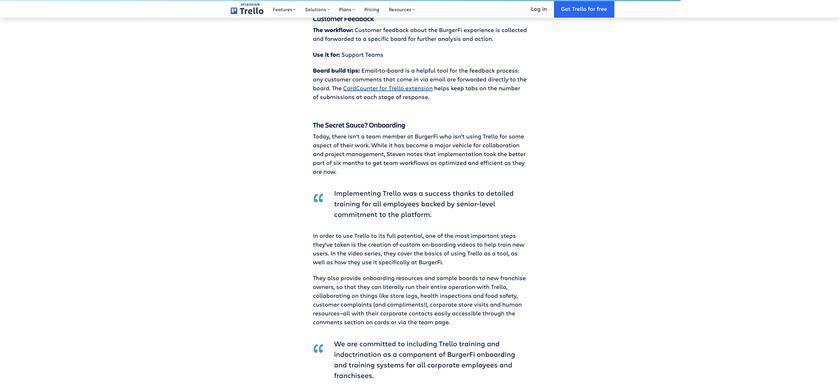 Task type: vqa. For each thing, say whether or not it's contained in the screenshot.
Board name "text box"
no



Task type: describe. For each thing, give the bounding box(es) containing it.
they've
[[313, 241, 333, 249]]

how
[[335, 258, 347, 266]]

entire
[[431, 283, 447, 291]]

specifically
[[379, 258, 410, 266]]

teams
[[365, 51, 384, 58]]

corporate inside we are committed to including trello training and indoctrination as a component of burgerfi onboarding and training systems for all corporate employees and franchisees.
[[427, 360, 460, 370]]

boarding
[[431, 241, 456, 249]]

1 horizontal spatial in
[[331, 250, 336, 257]]

food
[[486, 292, 498, 300]]

are inside we are committed to including trello training and indoctrination as a component of burgerfi onboarding and training systems for all corporate employees and franchisees.
[[347, 339, 358, 349]]

come
[[397, 75, 412, 83]]

that inside they also provide onboarding resources and sample boards to new franchise owners, so that they can literally run their entire operation with trello, collaborating on things like store logs, health inspections and food safety, customer complaints (and compliments!), corporate store visits and human resources—all with their corporate contacts easily accessible through the comments section on cards or via the team page.
[[344, 283, 356, 291]]

member
[[382, 132, 406, 140]]

today,
[[313, 132, 330, 140]]

on-
[[422, 241, 431, 249]]

like
[[379, 292, 389, 300]]

feedback
[[344, 14, 374, 23]]

while
[[372, 141, 387, 149]]

they down video
[[348, 258, 361, 266]]

the inside implementing trello was a success thanks to detailed training for all employees backed by senior-level commitment to the platform.
[[388, 209, 399, 219]]

1 horizontal spatial on
[[366, 318, 373, 326]]

a inside customer feedback about the burgerfi experience is collected and forwarded to a specific board for further analysis and action.
[[363, 35, 367, 43]]

also
[[327, 274, 339, 282]]

as left optimized
[[431, 159, 437, 167]]

to inside email-to-board is a helpful tool for the feedback process: any customer comments that come in via email are forwarded directly to the board. the
[[510, 75, 516, 83]]

better
[[509, 150, 526, 158]]

all inside implementing trello was a success thanks to detailed training for all employees backed by senior-level commitment to the platform.
[[373, 199, 381, 209]]

part
[[313, 159, 325, 167]]

forwarded inside email-to-board is a helpful tool for the feedback process: any customer comments that come in via email are forwarded directly to the board. the
[[458, 75, 487, 83]]

project
[[325, 150, 345, 158]]

it inside in order to use trello to its full potential, one of the most important steps they've taken is the creation of custom on-boarding videos to help train new users. in the video series, they cover the basics of using trello as a tool, as well as how they use it specifically at burgerfi.
[[373, 258, 377, 266]]

each
[[364, 93, 377, 101]]

0 vertical spatial corporate
[[430, 301, 457, 309]]

0 vertical spatial team
[[366, 132, 381, 140]]

the up video
[[358, 241, 367, 249]]

was
[[403, 188, 417, 198]]

in inside email-to-board is a helpful tool for the feedback process: any customer comments that come in via email are forwarded directly to the board. the
[[414, 75, 419, 83]]

to up 'its'
[[379, 209, 386, 219]]

a inside we are committed to including trello training and indoctrination as a component of burgerfi onboarding and training systems for all corporate employees and franchisees.
[[393, 350, 397, 359]]

indoctrination
[[334, 350, 381, 359]]

get
[[373, 159, 382, 167]]

trello up video
[[354, 232, 370, 240]]

notes
[[407, 150, 423, 158]]

team inside they also provide onboarding resources and sample boards to new franchise owners, so that they can literally run their entire operation with trello, collaborating on things like store logs, health inspections and food safety, customer complaints (and compliments!), corporate store visits and human resources—all with their corporate contacts easily accessible through the comments section on cards or via the team page.
[[419, 318, 433, 326]]

trello inside implementing trello was a success thanks to detailed training for all employees backed by senior-level commitment to the platform.
[[383, 188, 401, 198]]

implementing
[[334, 188, 381, 198]]

comments inside email-to-board is a helpful tool for the feedback process: any customer comments that come in via email are forwarded directly to the board. the
[[352, 75, 382, 83]]

component
[[399, 350, 437, 359]]

log
[[531, 5, 541, 12]]

steps
[[501, 232, 516, 240]]

for inside customer feedback about the burgerfi experience is collected and forwarded to a specific board for further analysis and action.
[[408, 35, 416, 43]]

a inside implementing trello was a success thanks to detailed training for all employees backed by senior-level commitment to the platform.
[[419, 188, 423, 198]]

implementing trello was a success thanks to detailed training for all employees backed by senior-level commitment to the platform.
[[334, 188, 514, 219]]

burgerfi inside we are committed to including trello training and indoctrination as a component of burgerfi onboarding and training systems for all corporate employees and franchisees.
[[447, 350, 475, 359]]

via inside they also provide onboarding resources and sample boards to new franchise owners, so that they can literally run their entire operation with trello, collaborating on things like store logs, health inspections and food safety, customer complaints (and compliments!), corporate store visits and human resources—all with their corporate contacts easily accessible through the comments section on cards or via the team page.
[[398, 318, 406, 326]]

secret
[[325, 120, 345, 130]]

as right well
[[326, 258, 333, 266]]

for:
[[331, 51, 340, 58]]

page.
[[435, 318, 450, 326]]

operation
[[448, 283, 476, 291]]

about
[[410, 26, 427, 34]]

as right the tool,
[[511, 250, 518, 257]]

1 horizontal spatial with
[[477, 283, 490, 291]]

the inside customer feedback about the burgerfi experience is collected and forwarded to a specific board for further analysis and action.
[[428, 26, 438, 34]]

the secret sauce? onboarding today, there isn't a team member at burgerfi who isn't using trello for some aspect of their work. while it has become a major vehicle for collaboration and project management, steven notes that implementation took the better part of six months to get team workflows as optimized and efficient as they are now.
[[313, 120, 526, 176]]

0 vertical spatial in
[[313, 232, 318, 240]]

onboarding inside they also provide onboarding resources and sample boards to new franchise owners, so that they can literally run their entire operation with trello, collaborating on things like store logs, health inspections and food safety, customer complaints (and compliments!), corporate store visits and human resources—all with their corporate contacts easily accessible through the comments section on cards or via the team page.
[[363, 274, 395, 282]]

log in
[[531, 5, 547, 12]]

1 vertical spatial training
[[459, 339, 485, 349]]

is inside in order to use trello to its full potential, one of the most important steps they've taken is the creation of custom on-boarding videos to help train new users. in the video series, they cover the basics of using trello as a tool, as well as how they use it specifically at burgerfi.
[[351, 241, 356, 249]]

1 horizontal spatial their
[[366, 310, 379, 318]]

its
[[379, 232, 385, 240]]

implementation
[[438, 150, 483, 158]]

page progress progress bar
[[0, 0, 681, 1]]

feedback inside email-to-board is a helpful tool for the feedback process: any customer comments that come in via email are forwarded directly to the board. the
[[470, 66, 495, 74]]

for up "collaboration"
[[500, 132, 507, 140]]

now.
[[324, 168, 337, 176]]

a left major
[[430, 141, 433, 149]]

video
[[348, 250, 363, 257]]

for up stage
[[380, 84, 387, 92]]

cardcounter for trello extension
[[343, 84, 433, 92]]

the down on-
[[414, 250, 423, 257]]

efficient
[[480, 159, 503, 167]]

helps keep tabs on the number of submissions at each stage of response.
[[313, 84, 520, 101]]

detailed
[[486, 188, 514, 198]]

are inside the secret sauce? onboarding today, there isn't a team member at burgerfi who isn't using trello for some aspect of their work. while it has become a major vehicle for collaboration and project management, steven notes that implementation took the better part of six months to get team workflows as optimized and efficient as they are now.
[[313, 168, 322, 176]]

backed
[[421, 199, 445, 209]]

using inside in order to use trello to its full potential, one of the most important steps they've taken is the creation of custom on-boarding videos to help train new users. in the video series, they cover the basics of using trello as a tool, as well as how they use it specifically at burgerfi.
[[451, 250, 466, 257]]

analysis
[[438, 35, 461, 43]]

to inside the secret sauce? onboarding today, there isn't a team member at burgerfi who isn't using trello for some aspect of their work. while it has become a major vehicle for collaboration and project management, steven notes that implementation took the better part of six months to get team workflows as optimized and efficient as they are now.
[[365, 159, 371, 167]]

cardcounter for trello extension link
[[343, 84, 433, 92]]

for inside email-to-board is a helpful tool for the feedback process: any customer comments that come in via email are forwarded directly to the board. the
[[450, 66, 457, 74]]

forwarded inside customer feedback about the burgerfi experience is collected and forwarded to a specific board for further analysis and action.
[[325, 35, 354, 43]]

easily
[[434, 310, 451, 318]]

of up project
[[333, 141, 339, 149]]

cards
[[374, 318, 390, 326]]

of down full
[[393, 241, 398, 249]]

plans
[[339, 6, 351, 12]]

that inside email-to-board is a helpful tool for the feedback process: any customer comments that come in via email are forwarded directly to the board. the
[[384, 75, 395, 83]]

stage
[[379, 93, 394, 101]]

use
[[313, 51, 324, 58]]

for inside implementing trello was a success thanks to detailed training for all employees backed by senior-level commitment to the platform.
[[362, 199, 371, 209]]

they inside the secret sauce? onboarding today, there isn't a team member at burgerfi who isn't using trello for some aspect of their work. while it has become a major vehicle for collaboration and project management, steven notes that implementation took the better part of six months to get team workflows as optimized and efficient as they are now.
[[513, 159, 525, 167]]

success
[[425, 188, 451, 198]]

collected
[[502, 26, 527, 34]]

number
[[499, 84, 520, 92]]

board inside email-to-board is a helpful tool for the feedback process: any customer comments that come in via email are forwarded directly to the board. the
[[387, 66, 404, 74]]

to up level at right
[[478, 188, 485, 198]]

solutions button
[[301, 0, 335, 18]]

1 vertical spatial corporate
[[380, 310, 407, 318]]

1 vertical spatial on
[[352, 292, 359, 300]]

the for workflow:
[[313, 26, 323, 34]]

the down human
[[506, 310, 515, 318]]

0 horizontal spatial store
[[390, 292, 404, 300]]

collaboration
[[483, 141, 520, 149]]

their inside the secret sauce? onboarding today, there isn't a team member at burgerfi who isn't using trello for some aspect of their work. while it has become a major vehicle for collaboration and project management, steven notes that implementation took the better part of six months to get team workflows as optimized and efficient as they are now.
[[340, 141, 353, 149]]

of left six
[[326, 159, 332, 167]]

boards
[[459, 274, 478, 282]]

extension
[[406, 84, 433, 92]]

cardcounter
[[343, 84, 378, 92]]

get trello for free
[[561, 5, 607, 12]]

some
[[509, 132, 524, 140]]

through
[[483, 310, 505, 318]]

custom
[[400, 241, 420, 249]]

further
[[417, 35, 437, 43]]

a inside email-to-board is a helpful tool for the feedback process: any customer comments that come in via email are forwarded directly to the board. the
[[411, 66, 415, 74]]

committed
[[360, 339, 396, 349]]

the workflow:
[[313, 26, 353, 34]]

on inside helps keep tabs on the number of submissions at each stage of response.
[[480, 84, 487, 92]]

burgerfi inside customer feedback about the burgerfi experience is collected and forwarded to a specific board for further analysis and action.
[[439, 26, 462, 34]]

months
[[343, 159, 364, 167]]

features button
[[268, 0, 301, 18]]

basics
[[425, 250, 442, 257]]

helpful
[[416, 66, 436, 74]]

trello down come
[[389, 84, 404, 92]]

they also provide onboarding resources and sample boards to new franchise owners, so that they can literally run their entire operation with trello, collaborating on things like store logs, health inspections and food safety, customer complaints (and compliments!), corporate store visits and human resources—all with their corporate contacts easily accessible through the comments section on cards or via the team page.
[[313, 274, 526, 326]]

support
[[342, 51, 364, 58]]

trello down videos
[[467, 250, 483, 257]]

of down the board.
[[313, 93, 319, 101]]

atlassian trello image
[[231, 3, 263, 14]]

as down help
[[484, 250, 491, 257]]

tool
[[437, 66, 448, 74]]

for inside 'link'
[[588, 5, 596, 12]]

who
[[440, 132, 452, 140]]

0 vertical spatial in
[[542, 5, 547, 12]]

get
[[561, 5, 571, 12]]

literally
[[383, 283, 404, 291]]

employees inside implementing trello was a success thanks to detailed training for all employees backed by senior-level commitment to the platform.
[[383, 199, 419, 209]]

at inside in order to use trello to its full potential, one of the most important steps they've taken is the creation of custom on-boarding videos to help train new users. in the video series, they cover the basics of using trello as a tool, as well as how they use it specifically at burgerfi.
[[411, 258, 417, 266]]

it inside the secret sauce? onboarding today, there isn't a team member at burgerfi who isn't using trello for some aspect of their work. while it has become a major vehicle for collaboration and project management, steven notes that implementation took the better part of six months to get team workflows as optimized and efficient as they are now.
[[389, 141, 393, 149]]

they
[[313, 274, 326, 282]]



Task type: locate. For each thing, give the bounding box(es) containing it.
customer inside they also provide onboarding resources and sample boards to new franchise owners, so that they can literally run their entire operation with trello, collaborating on things like store logs, health inspections and food safety, customer complaints (and compliments!), corporate store visits and human resources—all with their corporate contacts easily accessible through the comments section on cards or via the team page.
[[313, 301, 339, 309]]

the down taken
[[337, 250, 347, 257]]

solutions
[[305, 6, 326, 12]]

is left 'collected'
[[496, 26, 500, 34]]

0 vertical spatial feedback
[[383, 26, 409, 34]]

of inside we are committed to including trello training and indoctrination as a component of burgerfi onboarding and training systems for all corporate employees and franchisees.
[[439, 350, 446, 359]]

is inside customer feedback about the burgerfi experience is collected and forwarded to a specific board for further analysis and action.
[[496, 26, 500, 34]]

in up extension
[[414, 75, 419, 83]]

1 horizontal spatial comments
[[352, 75, 382, 83]]

0 horizontal spatial comments
[[313, 318, 343, 326]]

0 horizontal spatial using
[[451, 250, 466, 257]]

comments
[[352, 75, 382, 83], [313, 318, 343, 326]]

sauce?
[[346, 120, 368, 130]]

0 vertical spatial burgerfi
[[439, 26, 462, 34]]

at down cardcounter
[[356, 93, 362, 101]]

burgerfi
[[439, 26, 462, 34], [415, 132, 438, 140], [447, 350, 475, 359]]

features
[[273, 6, 292, 12]]

to up taken
[[336, 232, 342, 240]]

with up food on the bottom right of page
[[477, 283, 490, 291]]

they inside they also provide onboarding resources and sample boards to new franchise owners, so that they can literally run their entire operation with trello, collaborating on things like store logs, health inspections and food safety, customer complaints (and compliments!), corporate store visits and human resources—all with their corporate contacts easily accessible through the comments section on cards or via the team page.
[[358, 283, 370, 291]]

via inside email-to-board is a helpful tool for the feedback process: any customer comments that come in via email are forwarded directly to the board. the
[[420, 75, 428, 83]]

are down part
[[313, 168, 322, 176]]

0 horizontal spatial are
[[313, 168, 322, 176]]

2 vertical spatial is
[[351, 241, 356, 249]]

1 vertical spatial at
[[407, 132, 413, 140]]

section
[[344, 318, 364, 326]]

the inside email-to-board is a helpful tool for the feedback process: any customer comments that come in via email are forwarded directly to the board. the
[[332, 84, 342, 92]]

forwarded up tabs
[[458, 75, 487, 83]]

2 vertical spatial corporate
[[427, 360, 460, 370]]

that up cardcounter for trello extension
[[384, 75, 395, 83]]

as down the better
[[504, 159, 511, 167]]

0 horizontal spatial that
[[344, 283, 356, 291]]

for down component
[[406, 360, 415, 370]]

training
[[334, 199, 360, 209], [459, 339, 485, 349], [349, 360, 375, 370]]

1 horizontal spatial forwarded
[[458, 75, 487, 83]]

that inside the secret sauce? onboarding today, there isn't a team member at burgerfi who isn't using trello for some aspect of their work. while it has become a major vehicle for collaboration and project management, steven notes that implementation took the better part of six months to get team workflows as optimized and efficient as they are now.
[[424, 150, 436, 158]]

0 vertical spatial board
[[390, 35, 407, 43]]

burgerfi inside the secret sauce? onboarding today, there isn't a team member at burgerfi who isn't using trello for some aspect of their work. while it has become a major vehicle for collaboration and project management, steven notes that implementation took the better part of six months to get team workflows as optimized and efficient as they are now.
[[415, 132, 438, 140]]

0 vertical spatial that
[[384, 75, 395, 83]]

customer inside customer feedback about the burgerfi experience is collected and forwarded to a specific board for further analysis and action.
[[355, 26, 382, 34]]

contacts
[[409, 310, 433, 318]]

2 vertical spatial are
[[347, 339, 358, 349]]

resources
[[396, 274, 423, 282]]

2 vertical spatial it
[[373, 258, 377, 266]]

the down directly
[[488, 84, 497, 92]]

are up keep
[[447, 75, 456, 83]]

onboarding inside we are committed to including trello training and indoctrination as a component of burgerfi onboarding and training systems for all corporate employees and franchisees.
[[477, 350, 515, 359]]

are up indoctrination
[[347, 339, 358, 349]]

0 vertical spatial on
[[480, 84, 487, 92]]

0 vertical spatial their
[[340, 141, 353, 149]]

0 horizontal spatial on
[[352, 292, 359, 300]]

for down about
[[408, 35, 416, 43]]

1 isn't from the left
[[348, 132, 360, 140]]

with down complaints
[[352, 310, 364, 318]]

0 horizontal spatial team
[[366, 132, 381, 140]]

trello inside the secret sauce? onboarding today, there isn't a team member at burgerfi who isn't using trello for some aspect of their work. while it has become a major vehicle for collaboration and project management, steven notes that implementation took the better part of six months to get team workflows as optimized and efficient as they are now.
[[483, 132, 498, 140]]

of down boarding
[[444, 250, 449, 257]]

human
[[502, 301, 522, 309]]

get trello for free link
[[554, 0, 614, 18]]

feedback inside customer feedback about the burgerfi experience is collected and forwarded to a specific board for further analysis and action.
[[383, 26, 409, 34]]

thanks
[[453, 188, 476, 198]]

1 vertical spatial comments
[[313, 318, 343, 326]]

0 vertical spatial store
[[390, 292, 404, 300]]

1 vertical spatial in
[[414, 75, 419, 83]]

trello inside we are committed to including trello training and indoctrination as a component of burgerfi onboarding and training systems for all corporate employees and franchisees.
[[439, 339, 457, 349]]

owners,
[[313, 283, 335, 291]]

they up the things
[[358, 283, 370, 291]]

using up vehicle
[[466, 132, 482, 140]]

at inside helps keep tabs on the number of submissions at each stage of response.
[[356, 93, 362, 101]]

1 vertical spatial feedback
[[470, 66, 495, 74]]

1 vertical spatial is
[[405, 66, 410, 74]]

2 vertical spatial their
[[366, 310, 379, 318]]

the up keep
[[459, 66, 468, 74]]

onboarding
[[363, 274, 395, 282], [477, 350, 515, 359]]

in up how
[[331, 250, 336, 257]]

comments down 'resources—all'
[[313, 318, 343, 326]]

for left free
[[588, 5, 596, 12]]

to left 'its'
[[371, 232, 377, 240]]

the down contacts
[[408, 318, 417, 326]]

0 vertical spatial comments
[[352, 75, 382, 83]]

0 vertical spatial all
[[373, 199, 381, 209]]

as
[[431, 159, 437, 167], [504, 159, 511, 167], [484, 250, 491, 257], [511, 250, 518, 257], [326, 258, 333, 266], [383, 350, 391, 359]]

0 horizontal spatial customer
[[313, 14, 343, 23]]

customer inside email-to-board is a helpful tool for the feedback process: any customer comments that come in via email are forwarded directly to the board. the
[[325, 75, 351, 83]]

provide
[[341, 274, 361, 282]]

resources
[[389, 6, 412, 12]]

use up taken
[[343, 232, 353, 240]]

the down "collaboration"
[[498, 150, 507, 158]]

1 vertical spatial using
[[451, 250, 466, 257]]

experience
[[464, 26, 494, 34]]

are inside email-to-board is a helpful tool for the feedback process: any customer comments that come in via email are forwarded directly to the board. the
[[447, 75, 456, 83]]

plans button
[[335, 0, 360, 18]]

board up come
[[387, 66, 404, 74]]

as inside we are committed to including trello training and indoctrination as a component of burgerfi onboarding and training systems for all corporate employees and franchisees.
[[383, 350, 391, 359]]

a left specific
[[363, 35, 367, 43]]

for down implementing
[[362, 199, 371, 209]]

new down steps
[[513, 241, 525, 249]]

0 horizontal spatial use
[[343, 232, 353, 240]]

1 horizontal spatial team
[[384, 159, 398, 167]]

that
[[384, 75, 395, 83], [424, 150, 436, 158], [344, 283, 356, 291]]

0 horizontal spatial in
[[414, 75, 419, 83]]

1 horizontal spatial all
[[417, 360, 426, 370]]

the up further
[[428, 26, 438, 34]]

0 horizontal spatial via
[[398, 318, 406, 326]]

help
[[484, 241, 497, 249]]

via down helpful
[[420, 75, 428, 83]]

one
[[426, 232, 436, 240]]

run
[[406, 283, 415, 291]]

customer for feedback
[[355, 26, 382, 34]]

the up full
[[388, 209, 399, 219]]

in right log
[[542, 5, 547, 12]]

complaints
[[341, 301, 372, 309]]

trello right "get"
[[572, 5, 587, 12]]

process:
[[497, 66, 520, 74]]

accessible
[[452, 310, 481, 318]]

in
[[313, 232, 318, 240], [331, 250, 336, 257]]

of right one
[[437, 232, 443, 240]]

1 horizontal spatial employees
[[462, 360, 498, 370]]

1 vertical spatial customer
[[355, 26, 382, 34]]

corporate
[[430, 301, 457, 309], [380, 310, 407, 318], [427, 360, 460, 370]]

a up systems
[[393, 350, 397, 359]]

employees inside we are committed to including trello training and indoctrination as a component of burgerfi onboarding and training systems for all corporate employees and franchisees.
[[462, 360, 498, 370]]

of right component
[[439, 350, 446, 359]]

new up trello,
[[487, 274, 499, 282]]

for right tool
[[450, 66, 457, 74]]

it left has
[[389, 141, 393, 149]]

0 vertical spatial at
[[356, 93, 362, 101]]

trello down page.
[[439, 339, 457, 349]]

0 horizontal spatial forwarded
[[325, 35, 354, 43]]

0 vertical spatial training
[[334, 199, 360, 209]]

corporate up easily
[[430, 301, 457, 309]]

specific
[[368, 35, 389, 43]]

on up complaints
[[352, 292, 359, 300]]

for
[[588, 5, 596, 12], [408, 35, 416, 43], [450, 66, 457, 74], [380, 84, 387, 92], [500, 132, 507, 140], [473, 141, 481, 149], [362, 199, 371, 209], [406, 360, 415, 370]]

0 vertical spatial use
[[343, 232, 353, 240]]

1 vertical spatial their
[[416, 283, 429, 291]]

1 horizontal spatial that
[[384, 75, 395, 83]]

are
[[447, 75, 456, 83], [313, 168, 322, 176], [347, 339, 358, 349]]

customer
[[313, 14, 343, 23], [355, 26, 382, 34]]

to down the important at the right
[[477, 241, 483, 249]]

it
[[325, 51, 329, 58], [389, 141, 393, 149], [373, 258, 377, 266]]

new inside in order to use trello to its full potential, one of the most important steps they've taken is the creation of custom on-boarding videos to help train new users. in the video series, they cover the basics of using trello as a tool, as well as how they use it specifically at burgerfi.
[[513, 241, 525, 249]]

1 vertical spatial the
[[332, 84, 342, 92]]

the inside helps keep tabs on the number of submissions at each stage of response.
[[488, 84, 497, 92]]

customer up the workflow:
[[313, 14, 343, 23]]

(and
[[373, 301, 386, 309]]

2 isn't from the left
[[453, 132, 465, 140]]

using down videos
[[451, 250, 466, 257]]

1 horizontal spatial are
[[347, 339, 358, 349]]

0 vertical spatial customer
[[325, 75, 351, 83]]

a inside in order to use trello to its full potential, one of the most important steps they've taken is the creation of custom on-boarding videos to help train new users. in the video series, they cover the basics of using trello as a tool, as well as how they use it specifically at burgerfi.
[[492, 250, 496, 257]]

email-
[[361, 66, 379, 74]]

0 horizontal spatial feedback
[[383, 26, 409, 34]]

videos
[[458, 241, 476, 249]]

0 vertical spatial is
[[496, 26, 500, 34]]

that down provide
[[344, 283, 356, 291]]

workflow:
[[325, 26, 353, 34]]

customer up 'resources—all'
[[313, 301, 339, 309]]

1 horizontal spatial new
[[513, 241, 525, 249]]

to left get
[[365, 159, 371, 167]]

1 vertical spatial are
[[313, 168, 322, 176]]

training inside implementing trello was a success thanks to detailed training for all employees backed by senior-level commitment to the platform.
[[334, 199, 360, 209]]

it down series, at the bottom of page
[[373, 258, 377, 266]]

a
[[363, 35, 367, 43], [411, 66, 415, 74], [361, 132, 365, 140], [430, 141, 433, 149], [419, 188, 423, 198], [492, 250, 496, 257], [393, 350, 397, 359]]

so
[[336, 283, 343, 291]]

trello up "collaboration"
[[483, 132, 498, 140]]

customer for feedback
[[313, 14, 343, 23]]

0 horizontal spatial their
[[340, 141, 353, 149]]

1 vertical spatial board
[[387, 66, 404, 74]]

they up the specifically
[[384, 250, 396, 257]]

1 horizontal spatial using
[[466, 132, 482, 140]]

1 vertical spatial it
[[389, 141, 393, 149]]

compliments!),
[[387, 301, 429, 309]]

via
[[420, 75, 428, 83], [398, 318, 406, 326]]

customer
[[325, 75, 351, 83], [313, 301, 339, 309]]

workflows
[[400, 159, 429, 167]]

board.
[[313, 84, 331, 92]]

free
[[597, 5, 607, 12]]

their down there
[[340, 141, 353, 149]]

the up submissions
[[332, 84, 342, 92]]

1 horizontal spatial use
[[362, 258, 372, 266]]

at down cover at the bottom left of page
[[411, 258, 417, 266]]

0 horizontal spatial in
[[313, 232, 318, 240]]

including
[[407, 339, 437, 349]]

team down "steven"
[[384, 159, 398, 167]]

0 vertical spatial new
[[513, 241, 525, 249]]

1 vertical spatial that
[[424, 150, 436, 158]]

2 horizontal spatial on
[[480, 84, 487, 92]]

at up become
[[407, 132, 413, 140]]

0 vertical spatial onboarding
[[363, 274, 395, 282]]

1 horizontal spatial store
[[459, 301, 473, 309]]

0 horizontal spatial with
[[352, 310, 364, 318]]

sample
[[437, 274, 457, 282]]

full
[[387, 232, 396, 240]]

0 vertical spatial forwarded
[[325, 35, 354, 43]]

series,
[[365, 250, 382, 257]]

team down contacts
[[419, 318, 433, 326]]

major
[[435, 141, 451, 149]]

trello,
[[491, 283, 508, 291]]

pricing
[[364, 6, 379, 12]]

took
[[484, 150, 497, 158]]

important
[[471, 232, 499, 240]]

2 vertical spatial that
[[344, 283, 356, 291]]

1 horizontal spatial feedback
[[470, 66, 495, 74]]

to inside they also provide onboarding resources and sample boards to new franchise owners, so that they can literally run their entire operation with trello, collaborating on things like store logs, health inspections and food safety, customer complaints (and compliments!), corporate store visits and human resources—all with their corporate contacts easily accessible through the comments section on cards or via the team page.
[[480, 274, 485, 282]]

1 vertical spatial in
[[331, 250, 336, 257]]

customer feedback
[[313, 14, 374, 23]]

corporate down component
[[427, 360, 460, 370]]

customer feedback about the burgerfi experience is collected and forwarded to a specific board for further analysis and action.
[[313, 26, 527, 43]]

for right vehicle
[[473, 141, 481, 149]]

it left for:
[[325, 51, 329, 58]]

optimized
[[439, 159, 467, 167]]

they down the better
[[513, 159, 525, 167]]

trello
[[572, 5, 587, 12], [389, 84, 404, 92], [483, 132, 498, 140], [383, 188, 401, 198], [354, 232, 370, 240], [467, 250, 483, 257], [439, 339, 457, 349]]

aspect
[[313, 141, 332, 149]]

1 horizontal spatial via
[[420, 75, 428, 83]]

1 horizontal spatial onboarding
[[477, 350, 515, 359]]

trello inside 'link'
[[572, 5, 587, 12]]

2 vertical spatial training
[[349, 360, 375, 370]]

things
[[360, 292, 378, 300]]

taken
[[334, 241, 350, 249]]

to
[[356, 35, 361, 43], [510, 75, 516, 83], [365, 159, 371, 167], [478, 188, 485, 198], [379, 209, 386, 219], [336, 232, 342, 240], [371, 232, 377, 240], [477, 241, 483, 249], [480, 274, 485, 282], [398, 339, 405, 349]]

to up component
[[398, 339, 405, 349]]

via right or
[[398, 318, 406, 326]]

systems
[[377, 360, 404, 370]]

1 vertical spatial with
[[352, 310, 364, 318]]

to right boards
[[480, 274, 485, 282]]

submissions
[[320, 93, 355, 101]]

0 horizontal spatial it
[[325, 51, 329, 58]]

feedback up specific
[[383, 26, 409, 34]]

feedback up directly
[[470, 66, 495, 74]]

corporate up or
[[380, 310, 407, 318]]

1 vertical spatial customer
[[313, 301, 339, 309]]

2 vertical spatial at
[[411, 258, 417, 266]]

keep
[[451, 84, 464, 92]]

to inside we are committed to including trello training and indoctrination as a component of burgerfi onboarding and training systems for all corporate employees and franchisees.
[[398, 339, 405, 349]]

1 horizontal spatial it
[[373, 258, 377, 266]]

0 vertical spatial the
[[313, 26, 323, 34]]

1 horizontal spatial customer
[[355, 26, 382, 34]]

to inside customer feedback about the burgerfi experience is collected and forwarded to a specific board for further analysis and action.
[[356, 35, 361, 43]]

1 vertical spatial store
[[459, 301, 473, 309]]

customer up specific
[[355, 26, 382, 34]]

comments inside they also provide onboarding resources and sample boards to new franchise owners, so that they can literally run their entire operation with trello, collaborating on things like store logs, health inspections and food safety, customer complaints (and compliments!), corporate store visits and human resources—all with their corporate contacts easily accessible through the comments section on cards or via the team page.
[[313, 318, 343, 326]]

the down solutions
[[313, 26, 323, 34]]

become
[[406, 141, 428, 149]]

all inside we are committed to including trello training and indoctrination as a component of burgerfi onboarding and training systems for all corporate employees and franchisees.
[[417, 360, 426, 370]]

2 horizontal spatial team
[[419, 318, 433, 326]]

board inside customer feedback about the burgerfi experience is collected and forwarded to a specific board for further analysis and action.
[[390, 35, 407, 43]]

six
[[333, 159, 341, 167]]

the up boarding
[[444, 232, 454, 240]]

as up systems
[[383, 350, 391, 359]]

the for secret
[[313, 120, 324, 130]]

the up number
[[518, 75, 527, 83]]

is inside email-to-board is a helpful tool for the feedback process: any customer comments that come in via email are forwarded directly to the board. the
[[405, 66, 410, 74]]

1 horizontal spatial in
[[542, 5, 547, 12]]

feedback
[[383, 26, 409, 34], [470, 66, 495, 74]]

use
[[343, 232, 353, 240], [362, 258, 372, 266]]

1 vertical spatial via
[[398, 318, 406, 326]]

with
[[477, 283, 490, 291], [352, 310, 364, 318]]

0 vertical spatial are
[[447, 75, 456, 83]]

trello left was
[[383, 188, 401, 198]]

is up come
[[405, 66, 410, 74]]

2 horizontal spatial their
[[416, 283, 429, 291]]

at inside the secret sauce? onboarding today, there isn't a team member at burgerfi who isn't using trello for some aspect of their work. while it has become a major vehicle for collaboration and project management, steven notes that implementation took the better part of six months to get team workflows as optimized and efficient as they are now.
[[407, 132, 413, 140]]

0 vertical spatial using
[[466, 132, 482, 140]]

in left order
[[313, 232, 318, 240]]

of
[[313, 93, 319, 101], [396, 93, 401, 101], [333, 141, 339, 149], [326, 159, 332, 167], [437, 232, 443, 240], [393, 241, 398, 249], [444, 250, 449, 257], [439, 350, 446, 359]]

0 horizontal spatial onboarding
[[363, 274, 395, 282]]

email-to-board is a helpful tool for the feedback process: any customer comments that come in via email are forwarded directly to the board. the
[[313, 66, 527, 92]]

for inside we are committed to including trello training and indoctrination as a component of burgerfi onboarding and training systems for all corporate employees and franchisees.
[[406, 360, 415, 370]]

they
[[513, 159, 525, 167], [384, 250, 396, 257], [348, 258, 361, 266], [358, 283, 370, 291]]

1 vertical spatial use
[[362, 258, 372, 266]]

2 vertical spatial team
[[419, 318, 433, 326]]

health
[[420, 292, 438, 300]]

isn't down 'sauce?'
[[348, 132, 360, 140]]

the inside the secret sauce? onboarding today, there isn't a team member at burgerfi who isn't using trello for some aspect of their work. while it has become a major vehicle for collaboration and project management, steven notes that implementation took the better part of six months to get team workflows as optimized and efficient as they are now.
[[498, 150, 507, 158]]

0 horizontal spatial employees
[[383, 199, 419, 209]]

new inside they also provide onboarding resources and sample boards to new franchise owners, so that they can literally run their entire operation with trello, collaborating on things like store logs, health inspections and food safety, customer complaints (and compliments!), corporate store visits and human resources—all with their corporate contacts easily accessible through the comments section on cards or via the team page.
[[487, 274, 499, 282]]

board build tips:
[[313, 66, 360, 74]]

tabs
[[466, 84, 478, 92]]

directly
[[488, 75, 509, 83]]

is
[[496, 26, 500, 34], [405, 66, 410, 74], [351, 241, 356, 249]]

using inside the secret sauce? onboarding today, there isn't a team member at burgerfi who isn't using trello for some aspect of their work. while it has become a major vehicle for collaboration and project management, steven notes that implementation took the better part of six months to get team workflows as optimized and efficient as they are now.
[[466, 132, 482, 140]]

a up work.
[[361, 132, 365, 140]]

on left cards
[[366, 318, 373, 326]]

1 vertical spatial burgerfi
[[415, 132, 438, 140]]

0 vertical spatial via
[[420, 75, 428, 83]]

1 horizontal spatial isn't
[[453, 132, 465, 140]]

2 vertical spatial on
[[366, 318, 373, 326]]

a left the tool,
[[492, 250, 496, 257]]

board
[[313, 66, 330, 74]]

0 horizontal spatial is
[[351, 241, 356, 249]]

helps
[[434, 84, 449, 92]]

to up number
[[510, 75, 516, 83]]

has
[[394, 141, 404, 149]]

store down literally
[[390, 292, 404, 300]]

board right specific
[[390, 35, 407, 43]]

a up come
[[411, 66, 415, 74]]

we are committed to including trello training and indoctrination as a component of burgerfi onboarding and training systems for all corporate employees and franchisees.
[[334, 339, 515, 381]]

log in link
[[524, 0, 554, 18]]

team up the while
[[366, 132, 381, 140]]

the inside the secret sauce? onboarding today, there isn't a team member at burgerfi who isn't using trello for some aspect of their work. while it has become a major vehicle for collaboration and project management, steven notes that implementation took the better part of six months to get team workflows as optimized and efficient as they are now.
[[313, 120, 324, 130]]

of right stage
[[396, 93, 401, 101]]

forwarded down "workflow:"
[[325, 35, 354, 43]]



